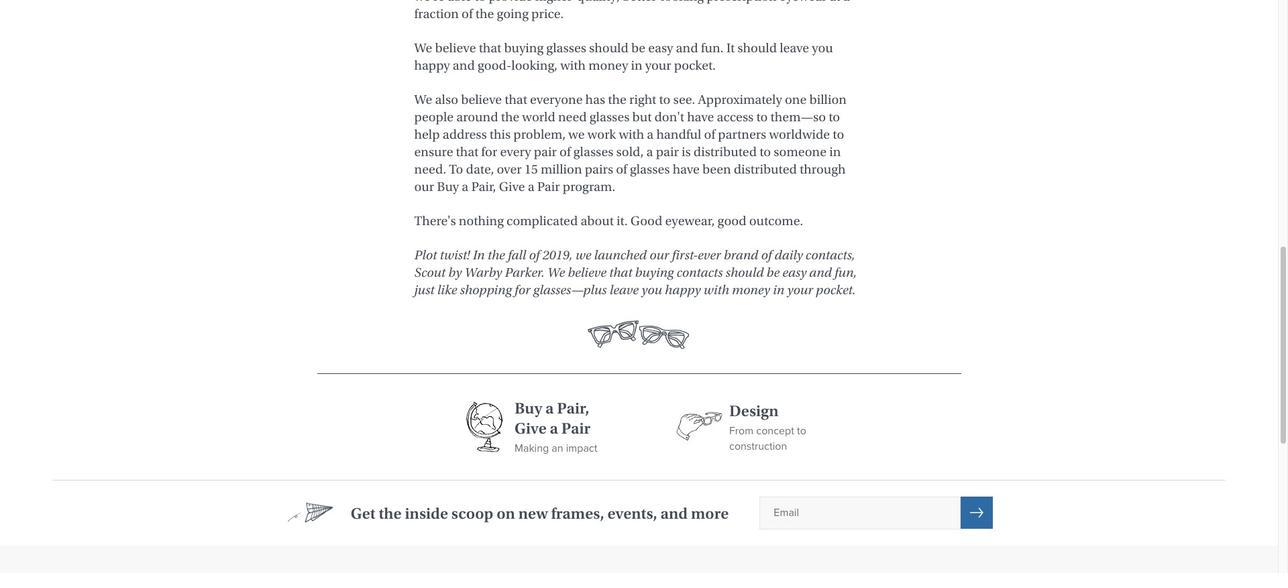 Task type: describe. For each thing, give the bounding box(es) containing it.
one
[[785, 92, 807, 107]]

help
[[414, 127, 440, 142]]

leave inside plot twist! in the fall of 2019, we launched our first-ever brand of daily contacts, scout by warby parker. we believe that buying contacts should be easy and fun, just like shopping for glasses—plus leave you happy with money in your pocket.
[[610, 282, 639, 298]]

the right has
[[608, 92, 627, 107]]

contacts
[[677, 265, 723, 280]]

leave inside we believe that buying glasses should be easy and fun. it should leave you happy and good-looking, with money in your pocket.
[[780, 40, 809, 56]]

right arrow image
[[970, 508, 984, 518]]

it
[[726, 40, 735, 56]]

give inside we also believe that everyone has the right to see. approximately one billion people around the world need glasses but don't have access to them—so to help address this problem, we work with a handful of partners worldwide to ensure that for every pair of glasses sold, a pair is distributed to someone in need. to date, over 15 million pairs of glasses have been distributed through our buy a pair, give a pair program.
[[499, 179, 525, 195]]

pair, inside buy a pair, give a pair making an impact
[[557, 399, 589, 418]]

that down address
[[456, 144, 478, 160]]

illustration of paper airplane flying in from left image
[[285, 502, 339, 525]]

ensure
[[414, 144, 453, 160]]

ever
[[698, 248, 721, 263]]

people
[[414, 109, 454, 125]]

should right it
[[738, 40, 777, 56]]

2 pair from the left
[[656, 144, 679, 160]]

there's nothing complicated about it. good eyewear, good outcome.
[[414, 213, 803, 229]]

billion
[[809, 92, 847, 107]]

money inside plot twist! in the fall of 2019, we launched our first-ever brand of daily contacts, scout by warby parker. we believe that buying contacts should be easy and fun, just like shopping for glasses—plus leave you happy with money in your pocket.
[[732, 282, 770, 298]]

buying inside we believe that buying glasses should be easy and fun. it should leave you happy and good-looking, with money in your pocket.
[[504, 40, 544, 56]]

get
[[351, 504, 375, 523]]

brand
[[724, 248, 758, 263]]

don't
[[654, 109, 684, 125]]

good
[[630, 213, 662, 229]]

problem,
[[513, 127, 566, 142]]

good-
[[478, 58, 511, 73]]

just
[[414, 282, 434, 298]]

glasses down sold,
[[630, 162, 670, 177]]

address
[[443, 127, 487, 142]]

through
[[800, 162, 846, 177]]

good
[[718, 213, 746, 229]]

it.
[[617, 213, 628, 229]]

an
[[552, 441, 563, 456]]

there's
[[414, 213, 456, 229]]

like
[[437, 282, 457, 298]]

you inside plot twist! in the fall of 2019, we launched our first-ever brand of daily contacts, scout by warby parker. we believe that buying contacts should be easy and fun, just like shopping for glasses—plus leave you happy with money in your pocket.
[[641, 282, 662, 298]]

that inside plot twist! in the fall of 2019, we launched our first-ever brand of daily contacts, scout by warby parker. we believe that buying contacts should be easy and fun, just like shopping for glasses—plus leave you happy with money in your pocket.
[[609, 265, 632, 280]]

scoop
[[451, 504, 493, 523]]

approximately
[[698, 92, 782, 107]]

first-
[[672, 248, 698, 263]]

plot twist! in the fall of 2019, we launched our first-ever brand of daily contacts, scout by warby parker. we believe that buying contacts should be easy and fun, just like shopping for glasses—plus leave you happy with money in your pocket.
[[414, 248, 857, 298]]

we inside plot twist! in the fall of 2019, we launched our first-ever brand of daily contacts, scout by warby parker. we believe that buying contacts should be easy and fun, just like shopping for glasses—plus leave you happy with money in your pocket.
[[547, 265, 565, 280]]

happy inside plot twist! in the fall of 2019, we launched our first-ever brand of daily contacts, scout by warby parker. we believe that buying contacts should be easy and fun, just like shopping for glasses—plus leave you happy with money in your pocket.
[[665, 282, 701, 298]]

0 vertical spatial have
[[687, 109, 714, 125]]

sold,
[[616, 144, 644, 160]]

is
[[682, 144, 691, 160]]

1 vertical spatial have
[[673, 162, 700, 177]]

them—so
[[771, 109, 826, 125]]

pocket. inside we believe that buying glasses should be easy and fun. it should leave you happy and good-looking, with money in your pocket.
[[674, 58, 716, 73]]

frames,
[[551, 504, 604, 523]]

money inside we believe that buying glasses should be easy and fun. it should leave you happy and good-looking, with money in your pocket.
[[589, 58, 628, 73]]

in inside plot twist! in the fall of 2019, we launched our first-ever brand of daily contacts, scout by warby parker. we believe that buying contacts should be easy and fun, just like shopping for glasses—plus leave you happy with money in your pocket.
[[773, 282, 784, 298]]

by
[[448, 265, 462, 280]]

and left good-
[[453, 58, 475, 73]]

outcome.
[[749, 213, 803, 229]]

design from concept to construction
[[729, 402, 806, 454]]

complicated
[[507, 213, 578, 229]]

daily
[[775, 248, 803, 263]]

to
[[449, 162, 463, 177]]

in
[[473, 248, 485, 263]]

but
[[632, 109, 652, 125]]

with inside we also believe that everyone has the right to see. approximately one billion people around the world need glasses but don't have access to them—so to help address this problem, we work with a handful of partners worldwide to ensure that for every pair of glasses sold, a pair is distributed to someone in need. to date, over 15 million pairs of glasses have been distributed through our buy a pair, give a pair program.
[[619, 127, 644, 142]]

glasses inside we believe that buying glasses should be easy and fun. it should leave you happy and good-looking, with money in your pocket.
[[546, 40, 586, 56]]

to inside 'design from concept to construction'
[[797, 423, 806, 438]]

and inside plot twist! in the fall of 2019, we launched our first-ever brand of daily contacts, scout by warby parker. we believe that buying contacts should be easy and fun, just like shopping for glasses—plus leave you happy with money in your pocket.
[[809, 265, 832, 280]]

someone
[[774, 144, 827, 160]]

parker.
[[505, 265, 545, 280]]

you inside we believe that buying glasses should be easy and fun. it should leave you happy and good-looking, with money in your pocket.
[[812, 40, 833, 56]]

everyone
[[530, 92, 583, 107]]

launched
[[594, 248, 647, 263]]

and left fun.
[[676, 40, 698, 56]]

twist!
[[440, 248, 470, 263]]

over
[[497, 162, 522, 177]]

every
[[500, 144, 531, 160]]

handful
[[656, 127, 701, 142]]

glasses—plus
[[533, 282, 607, 298]]

glasses up 'work'
[[590, 109, 630, 125]]

our inside we also believe that everyone has the right to see. approximately one billion people around the world need glasses but don't have access to them—so to help address this problem, we work with a handful of partners worldwide to ensure that for every pair of glasses sold, a pair is distributed to someone in need. to date, over 15 million pairs of glasses have been distributed through our buy a pair, give a pair program.
[[414, 179, 434, 195]]

date,
[[466, 162, 494, 177]]

from
[[729, 423, 754, 438]]

buy inside buy a pair, give a pair making an impact
[[515, 399, 542, 418]]

see.
[[673, 92, 695, 107]]

1 pair from the left
[[534, 144, 557, 160]]

events,
[[607, 504, 657, 523]]

about
[[581, 213, 614, 229]]

buy inside we also believe that everyone has the right to see. approximately one billion people around the world need glasses but don't have access to them—so to help address this problem, we work with a handful of partners worldwide to ensure that for every pair of glasses sold, a pair is distributed to someone in need. to date, over 15 million pairs of glasses have been distributed through our buy a pair, give a pair program.
[[437, 179, 459, 195]]

that inside we believe that buying glasses should be easy and fun. it should leave you happy and good-looking, with money in your pocket.
[[479, 40, 501, 56]]

2019,
[[542, 248, 573, 263]]

two pairs of glasses folded side by side in illustrated style image
[[584, 316, 694, 353]]

worldwide
[[769, 127, 830, 142]]

that up the world
[[505, 92, 527, 107]]

more
[[691, 504, 729, 523]]

nothing
[[459, 213, 504, 229]]

shopping
[[460, 282, 512, 298]]

for inside we also believe that everyone has the right to see. approximately one billion people around the world need glasses but don't have access to them—so to help address this problem, we work with a handful of partners worldwide to ensure that for every pair of glasses sold, a pair is distributed to someone in need. to date, over 15 million pairs of glasses have been distributed through our buy a pair, give a pair program.
[[481, 144, 497, 160]]

on
[[497, 504, 515, 523]]

fun.
[[701, 40, 724, 56]]

design
[[729, 402, 779, 420]]

the inside plot twist! in the fall of 2019, we launched our first-ever brand of daily contacts, scout by warby parker. we believe that buying contacts should be easy and fun, just like shopping for glasses—plus leave you happy with money in your pocket.
[[488, 248, 505, 263]]

been
[[702, 162, 731, 177]]

need.
[[414, 162, 446, 177]]



Task type: locate. For each thing, give the bounding box(es) containing it.
1 horizontal spatial money
[[732, 282, 770, 298]]

pair down million
[[537, 179, 560, 195]]

our left first-
[[650, 248, 669, 263]]

0 vertical spatial leave
[[780, 40, 809, 56]]

distributed up the been
[[694, 144, 757, 160]]

1 horizontal spatial for
[[515, 282, 530, 298]]

1 horizontal spatial in
[[773, 282, 784, 298]]

0 horizontal spatial leave
[[610, 282, 639, 298]]

1 horizontal spatial buying
[[635, 265, 674, 280]]

0 vertical spatial pocket.
[[674, 58, 716, 73]]

easy inside we believe that buying glasses should be easy and fun. it should leave you happy and good-looking, with money in your pocket.
[[648, 40, 673, 56]]

1 vertical spatial our
[[650, 248, 669, 263]]

1 vertical spatial pocket.
[[816, 282, 856, 298]]

1 vertical spatial pair,
[[557, 399, 589, 418]]

we for we also believe that everyone has the right to see. approximately one billion people around the world need glasses but don't have access to them—so to help address this problem, we work with a handful of partners worldwide to ensure that for every pair of glasses sold, a pair is distributed to someone in need. to date, over 15 million pairs of glasses have been distributed through our buy a pair, give a pair program.
[[414, 92, 432, 107]]

0 horizontal spatial with
[[560, 58, 586, 73]]

15
[[525, 162, 538, 177]]

be inside plot twist! in the fall of 2019, we launched our first-ever brand of daily contacts, scout by warby parker. we believe that buying contacts should be easy and fun, just like shopping for glasses—plus leave you happy with money in your pocket.
[[767, 265, 780, 280]]

that
[[479, 40, 501, 56], [505, 92, 527, 107], [456, 144, 478, 160], [609, 265, 632, 280]]

1 horizontal spatial easy
[[782, 265, 807, 280]]

0 horizontal spatial buy
[[437, 179, 459, 195]]

0 horizontal spatial buying
[[504, 40, 544, 56]]

we
[[568, 127, 585, 142], [575, 248, 591, 263]]

1 horizontal spatial pair
[[656, 144, 679, 160]]

making
[[515, 441, 549, 456]]

believe up also
[[435, 40, 476, 56]]

in inside we also believe that everyone has the right to see. approximately one billion people around the world need glasses but don't have access to them—so to help address this problem, we work with a handful of partners worldwide to ensure that for every pair of glasses sold, a pair is distributed to someone in need. to date, over 15 million pairs of glasses have been distributed through our buy a pair, give a pair program.
[[829, 144, 841, 160]]

money down brand
[[732, 282, 770, 298]]

we down need
[[568, 127, 585, 142]]

1 horizontal spatial pair,
[[557, 399, 589, 418]]

should inside plot twist! in the fall of 2019, we launched our first-ever brand of daily contacts, scout by warby parker. we believe that buying contacts should be easy and fun, just like shopping for glasses—plus leave you happy with money in your pocket.
[[726, 265, 764, 280]]

of down sold,
[[616, 162, 627, 177]]

0 vertical spatial your
[[645, 58, 671, 73]]

1 horizontal spatial you
[[812, 40, 833, 56]]

with inside we believe that buying glasses should be easy and fun. it should leave you happy and good-looking, with money in your pocket.
[[560, 58, 586, 73]]

1 vertical spatial buy
[[515, 399, 542, 418]]

impact
[[566, 441, 597, 456]]

that up good-
[[479, 40, 501, 56]]

0 horizontal spatial you
[[641, 282, 662, 298]]

pair
[[537, 179, 560, 195], [561, 419, 591, 438]]

for
[[481, 144, 497, 160], [515, 282, 530, 298]]

1 horizontal spatial pocket.
[[816, 282, 856, 298]]

1 horizontal spatial buy
[[515, 399, 542, 418]]

believe inside plot twist! in the fall of 2019, we launched our first-ever brand of daily contacts, scout by warby parker. we believe that buying contacts should be easy and fun, just like shopping for glasses—plus leave you happy with money in your pocket.
[[568, 265, 606, 280]]

in inside we believe that buying glasses should be easy and fun. it should leave you happy and good-looking, with money in your pocket.
[[631, 58, 642, 73]]

1 horizontal spatial leave
[[780, 40, 809, 56]]

fun,
[[835, 265, 857, 280]]

in
[[631, 58, 642, 73], [829, 144, 841, 160], [773, 282, 784, 298]]

happy
[[414, 58, 450, 73], [665, 282, 701, 298]]

of up million
[[560, 144, 571, 160]]

0 vertical spatial in
[[631, 58, 642, 73]]

and
[[676, 40, 698, 56], [453, 58, 475, 73], [809, 265, 832, 280], [660, 504, 688, 523]]

2 vertical spatial we
[[547, 265, 565, 280]]

pair inside we also believe that everyone has the right to see. approximately one billion people around the world need glasses but don't have access to them—so to help address this problem, we work with a handful of partners worldwide to ensure that for every pair of glasses sold, a pair is distributed to someone in need. to date, over 15 million pairs of glasses have been distributed through our buy a pair, give a pair program.
[[537, 179, 560, 195]]

easy down daily at the right top of the page
[[782, 265, 807, 280]]

your down daily at the right top of the page
[[787, 282, 813, 298]]

your up right
[[645, 58, 671, 73]]

easy inside plot twist! in the fall of 2019, we launched our first-ever brand of daily contacts, scout by warby parker. we believe that buying contacts should be easy and fun, just like shopping for glasses—plus leave you happy with money in your pocket.
[[782, 265, 807, 280]]

also
[[435, 92, 458, 107]]

the right in
[[488, 248, 505, 263]]

money up has
[[589, 58, 628, 73]]

of right fall
[[529, 248, 540, 263]]

million
[[541, 162, 582, 177]]

0 horizontal spatial for
[[481, 144, 497, 160]]

0 vertical spatial believe
[[435, 40, 476, 56]]

1 vertical spatial leave
[[610, 282, 639, 298]]

1 vertical spatial in
[[829, 144, 841, 160]]

pocket.
[[674, 58, 716, 73], [816, 282, 856, 298]]

pocket. inside plot twist! in the fall of 2019, we launched our first-ever brand of daily contacts, scout by warby parker. we believe that buying contacts should be easy and fun, just like shopping for glasses—plus leave you happy with money in your pocket.
[[816, 282, 856, 298]]

2 vertical spatial with
[[704, 282, 729, 298]]

Email email field
[[760, 498, 960, 529]]

a
[[647, 127, 654, 142], [646, 144, 653, 160], [462, 179, 469, 195], [528, 179, 535, 195], [545, 399, 554, 418], [550, 419, 558, 438]]

right
[[629, 92, 656, 107]]

0 horizontal spatial pair
[[537, 179, 560, 195]]

0 horizontal spatial pair
[[534, 144, 557, 160]]

in up through
[[829, 144, 841, 160]]

0 vertical spatial for
[[481, 144, 497, 160]]

leave down launched on the top of page
[[610, 282, 639, 298]]

glasses up looking,
[[546, 40, 586, 56]]

with up sold,
[[619, 127, 644, 142]]

believe up the around
[[461, 92, 502, 107]]

1 vertical spatial with
[[619, 127, 644, 142]]

world
[[522, 109, 555, 125]]

1 vertical spatial your
[[787, 282, 813, 298]]

we inside plot twist! in the fall of 2019, we launched our first-ever brand of daily contacts, scout by warby parker. we believe that buying contacts should be easy and fun, just like shopping for glasses—plus leave you happy with money in your pocket.
[[575, 248, 591, 263]]

your
[[645, 58, 671, 73], [787, 282, 813, 298]]

leave
[[780, 40, 809, 56], [610, 282, 639, 298]]

0 vertical spatial happy
[[414, 58, 450, 73]]

1 vertical spatial easy
[[782, 265, 807, 280]]

pair, up impact at the bottom of page
[[557, 399, 589, 418]]

the
[[608, 92, 627, 107], [501, 109, 519, 125], [488, 248, 505, 263], [379, 504, 402, 523]]

of left daily at the right top of the page
[[761, 248, 772, 263]]

you
[[812, 40, 833, 56], [641, 282, 662, 298]]

1 horizontal spatial our
[[650, 248, 669, 263]]

for inside plot twist! in the fall of 2019, we launched our first-ever brand of daily contacts, scout by warby parker. we believe that buying contacts should be easy and fun, just like shopping for glasses—plus leave you happy with money in your pocket.
[[515, 282, 530, 298]]

1 vertical spatial believe
[[461, 92, 502, 107]]

1 vertical spatial for
[[515, 282, 530, 298]]

the up this
[[501, 109, 519, 125]]

we inside we also believe that everyone has the right to see. approximately one billion people around the world need glasses but don't have access to them—so to help address this problem, we work with a handful of partners worldwide to ensure that for every pair of glasses sold, a pair is distributed to someone in need. to date, over 15 million pairs of glasses have been distributed through our buy a pair, give a pair program.
[[568, 127, 585, 142]]

buying down first-
[[635, 265, 674, 280]]

0 vertical spatial pair,
[[471, 179, 496, 195]]

0 horizontal spatial money
[[589, 58, 628, 73]]

give down over
[[499, 179, 525, 195]]

0 horizontal spatial pocket.
[[674, 58, 716, 73]]

0 vertical spatial with
[[560, 58, 586, 73]]

should up has
[[589, 40, 629, 56]]

that down launched on the top of page
[[609, 265, 632, 280]]

2 horizontal spatial with
[[704, 282, 729, 298]]

to
[[659, 92, 671, 107], [756, 109, 768, 125], [829, 109, 840, 125], [833, 127, 844, 142], [760, 144, 771, 160], [797, 423, 806, 438]]

this
[[490, 127, 511, 142]]

money
[[589, 58, 628, 73], [732, 282, 770, 298]]

we inside we believe that buying glasses should be easy and fun. it should leave you happy and good-looking, with money in your pocket.
[[414, 40, 432, 56]]

0 vertical spatial you
[[812, 40, 833, 56]]

0 vertical spatial buy
[[437, 179, 459, 195]]

for down parker.
[[515, 282, 530, 298]]

we for we believe that buying glasses should be easy and fun. it should leave you happy and good-looking, with money in your pocket.
[[414, 40, 432, 56]]

right arrow button
[[961, 497, 993, 529]]

happy up also
[[414, 58, 450, 73]]

give inside buy a pair, give a pair making an impact
[[515, 419, 547, 438]]

pair, inside we also believe that everyone has the right to see. approximately one billion people around the world need glasses but don't have access to them—so to help address this problem, we work with a handful of partners worldwide to ensure that for every pair of glasses sold, a pair is distributed to someone in need. to date, over 15 million pairs of glasses have been distributed through our buy a pair, give a pair program.
[[471, 179, 496, 195]]

have down is
[[673, 162, 700, 177]]

0 horizontal spatial your
[[645, 58, 671, 73]]

0 horizontal spatial happy
[[414, 58, 450, 73]]

have down 'see.'
[[687, 109, 714, 125]]

distributed
[[694, 144, 757, 160], [734, 162, 797, 177]]

we inside we also believe that everyone has the right to see. approximately one billion people around the world need glasses but don't have access to them—so to help address this problem, we work with a handful of partners worldwide to ensure that for every pair of glasses sold, a pair is distributed to someone in need. to date, over 15 million pairs of glasses have been distributed through our buy a pair, give a pair program.
[[414, 92, 432, 107]]

0 vertical spatial buying
[[504, 40, 544, 56]]

0 horizontal spatial pair,
[[471, 179, 496, 195]]

access
[[717, 109, 754, 125]]

0 horizontal spatial be
[[631, 40, 645, 56]]

work
[[588, 127, 616, 142]]

and left the more at the right
[[660, 504, 688, 523]]

0 vertical spatial our
[[414, 179, 434, 195]]

1 vertical spatial distributed
[[734, 162, 797, 177]]

warby
[[465, 265, 502, 280]]

give up making at the bottom left of page
[[515, 419, 547, 438]]

1 vertical spatial you
[[641, 282, 662, 298]]

partners
[[718, 127, 766, 142]]

construction
[[729, 438, 787, 454]]

with
[[560, 58, 586, 73], [619, 127, 644, 142], [704, 282, 729, 298]]

happy down the contacts
[[665, 282, 701, 298]]

0 vertical spatial we
[[568, 127, 585, 142]]

1 horizontal spatial be
[[767, 265, 780, 280]]

program.
[[563, 179, 615, 195]]

we also believe that everyone has the right to see. approximately one billion people around the world need glasses but don't have access to them—so to help address this problem, we work with a handful of partners worldwide to ensure that for every pair of glasses sold, a pair is distributed to someone in need. to date, over 15 million pairs of glasses have been distributed through our buy a pair, give a pair program.
[[414, 92, 847, 195]]

pair down problem,
[[534, 144, 557, 160]]

0 vertical spatial pair
[[537, 179, 560, 195]]

you up two pairs of glasses folded side by side in illustrated style image
[[641, 282, 662, 298]]

1 vertical spatial buying
[[635, 265, 674, 280]]

pocket. down fun,
[[816, 282, 856, 298]]

we believe that buying glasses should be easy and fun. it should leave you happy and good-looking, with money in your pocket.
[[414, 40, 833, 73]]

contacts,
[[806, 248, 855, 263]]

in down daily at the right top of the page
[[773, 282, 784, 298]]

1 horizontal spatial pair
[[561, 419, 591, 438]]

easy left fun.
[[648, 40, 673, 56]]

1 vertical spatial pair
[[561, 419, 591, 438]]

scout
[[414, 265, 446, 280]]

distributed down someone
[[734, 162, 797, 177]]

pair up impact at the bottom of page
[[561, 419, 591, 438]]

1 vertical spatial we
[[575, 248, 591, 263]]

have
[[687, 109, 714, 125], [673, 162, 700, 177]]

eyewear,
[[665, 213, 715, 229]]

0 vertical spatial give
[[499, 179, 525, 195]]

should down brand
[[726, 265, 764, 280]]

pair, down date,
[[471, 179, 496, 195]]

believe inside we also believe that everyone has the right to see. approximately one billion people around the world need glasses but don't have access to them—so to help address this problem, we work with a handful of partners worldwide to ensure that for every pair of glasses sold, a pair is distributed to someone in need. to date, over 15 million pairs of glasses have been distributed through our buy a pair, give a pair program.
[[461, 92, 502, 107]]

pair left is
[[656, 144, 679, 160]]

believe inside we believe that buying glasses should be easy and fun. it should leave you happy and good-looking, with money in your pocket.
[[435, 40, 476, 56]]

pair inside buy a pair, give a pair making an impact
[[561, 419, 591, 438]]

our down need.
[[414, 179, 434, 195]]

believe up glasses—plus
[[568, 265, 606, 280]]

0 vertical spatial distributed
[[694, 144, 757, 160]]

glasses
[[546, 40, 586, 56], [590, 109, 630, 125], [573, 144, 613, 160], [630, 162, 670, 177]]

with up everyone
[[560, 58, 586, 73]]

in up right
[[631, 58, 642, 73]]

we
[[414, 40, 432, 56], [414, 92, 432, 107], [547, 265, 565, 280]]

1 vertical spatial we
[[414, 92, 432, 107]]

of right handful
[[704, 127, 715, 142]]

and down contacts,
[[809, 265, 832, 280]]

1 vertical spatial give
[[515, 419, 547, 438]]

pair,
[[471, 179, 496, 195], [557, 399, 589, 418]]

buying inside plot twist! in the fall of 2019, we launched our first-ever brand of daily contacts, scout by warby parker. we believe that buying contacts should be easy and fun, just like shopping for glasses—plus leave you happy with money in your pocket.
[[635, 265, 674, 280]]

1 horizontal spatial with
[[619, 127, 644, 142]]

we right 2019,
[[575, 248, 591, 263]]

buying
[[504, 40, 544, 56], [635, 265, 674, 280]]

our inside plot twist! in the fall of 2019, we launched our first-ever brand of daily contacts, scout by warby parker. we believe that buying contacts should be easy and fun, just like shopping for glasses—plus leave you happy with money in your pocket.
[[650, 248, 669, 263]]

with inside plot twist! in the fall of 2019, we launched our first-ever brand of daily contacts, scout by warby parker. we believe that buying contacts should be easy and fun, just like shopping for glasses—plus leave you happy with money in your pocket.
[[704, 282, 729, 298]]

2 vertical spatial in
[[773, 282, 784, 298]]

be inside we believe that buying glasses should be easy and fun. it should leave you happy and good-looking, with money in your pocket.
[[631, 40, 645, 56]]

leave up "one"
[[780, 40, 809, 56]]

happy inside we believe that buying glasses should be easy and fun. it should leave you happy and good-looking, with money in your pocket.
[[414, 58, 450, 73]]

for up date,
[[481, 144, 497, 160]]

be up right
[[631, 40, 645, 56]]

our
[[414, 179, 434, 195], [650, 248, 669, 263]]

looking,
[[511, 58, 558, 73]]

1 horizontal spatial your
[[787, 282, 813, 298]]

around
[[456, 109, 498, 125]]

with down the contacts
[[704, 282, 729, 298]]

0 vertical spatial easy
[[648, 40, 673, 56]]

need
[[558, 109, 587, 125]]

pair
[[534, 144, 557, 160], [656, 144, 679, 160]]

0 horizontal spatial our
[[414, 179, 434, 195]]

get the inside scoop on new frames, events, and more
[[351, 504, 729, 523]]

glasses up pairs
[[573, 144, 613, 160]]

1 vertical spatial money
[[732, 282, 770, 298]]

inside
[[405, 504, 448, 523]]

concept
[[756, 423, 794, 438]]

0 horizontal spatial easy
[[648, 40, 673, 56]]

you up "billion"
[[812, 40, 833, 56]]

0 vertical spatial we
[[414, 40, 432, 56]]

pocket. down fun.
[[674, 58, 716, 73]]

your inside we believe that buying glasses should be easy and fun. it should leave you happy and good-looking, with money in your pocket.
[[645, 58, 671, 73]]

1 vertical spatial be
[[767, 265, 780, 280]]

should
[[589, 40, 629, 56], [738, 40, 777, 56], [726, 265, 764, 280]]

the right get
[[379, 504, 402, 523]]

fall
[[508, 248, 526, 263]]

0 horizontal spatial in
[[631, 58, 642, 73]]

new
[[518, 504, 548, 523]]

1 horizontal spatial happy
[[665, 282, 701, 298]]

has
[[585, 92, 605, 107]]

2 vertical spatial believe
[[568, 265, 606, 280]]

0 vertical spatial be
[[631, 40, 645, 56]]

pairs
[[585, 162, 613, 177]]

buy
[[437, 179, 459, 195], [515, 399, 542, 418]]

2 horizontal spatial in
[[829, 144, 841, 160]]

buy up making at the bottom left of page
[[515, 399, 542, 418]]

your inside plot twist! in the fall of 2019, we launched our first-ever brand of daily contacts, scout by warby parker. we believe that buying contacts should be easy and fun, just like shopping for glasses—plus leave you happy with money in your pocket.
[[787, 282, 813, 298]]

0 vertical spatial money
[[589, 58, 628, 73]]

1 vertical spatial happy
[[665, 282, 701, 298]]

be down daily at the right top of the page
[[767, 265, 780, 280]]

of
[[704, 127, 715, 142], [560, 144, 571, 160], [616, 162, 627, 177], [529, 248, 540, 263], [761, 248, 772, 263]]

be
[[631, 40, 645, 56], [767, 265, 780, 280]]

plot
[[414, 248, 437, 263]]

buying up looking,
[[504, 40, 544, 56]]

buy a pair, give a pair making an impact
[[515, 399, 597, 456]]

buy down to
[[437, 179, 459, 195]]



Task type: vqa. For each thing, say whether or not it's contained in the screenshot.
Shop related to Shop Women
no



